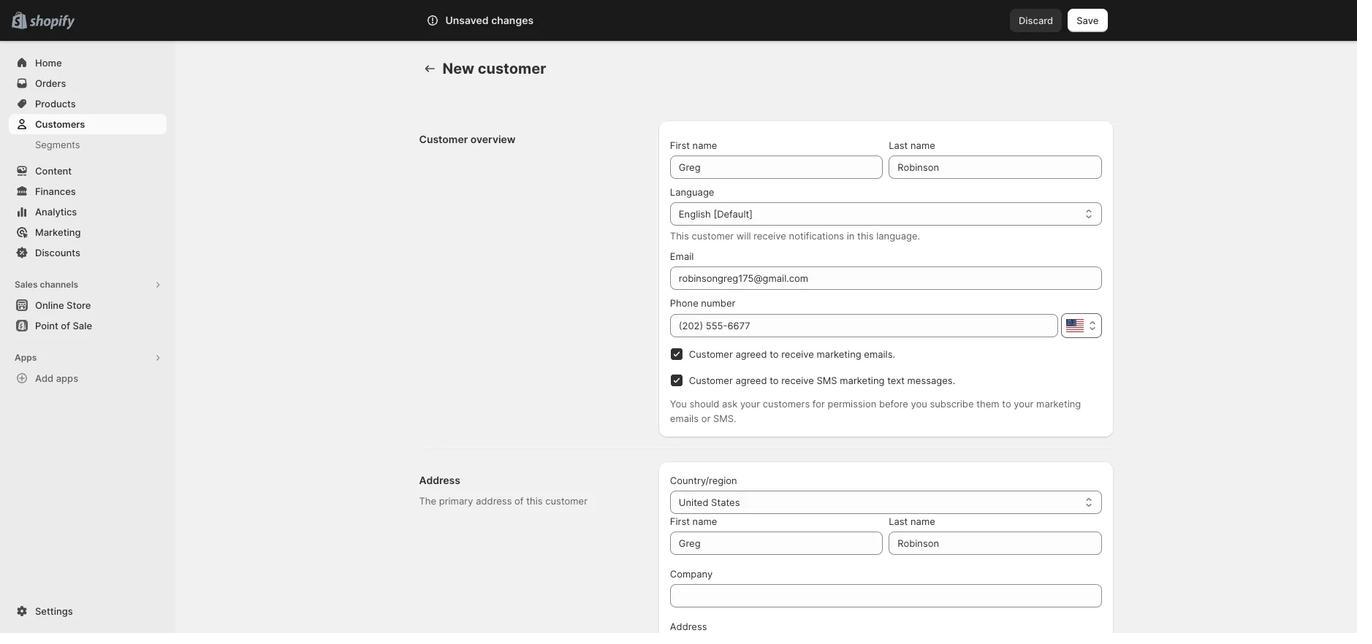 Task type: locate. For each thing, give the bounding box(es) containing it.
2 vertical spatial to
[[1003, 398, 1012, 410]]

subscribe
[[930, 398, 974, 410]]

2 vertical spatial customer
[[546, 496, 588, 507]]

the primary address of this customer
[[419, 496, 588, 507]]

segments link
[[9, 135, 167, 155]]

marketing
[[817, 349, 862, 360], [840, 375, 885, 387], [1037, 398, 1082, 410]]

the
[[419, 496, 437, 507]]

apps
[[56, 373, 78, 385]]

marketing right them
[[1037, 398, 1082, 410]]

your
[[741, 398, 760, 410], [1014, 398, 1034, 410]]

products
[[35, 98, 76, 110]]

receive right "will"
[[754, 230, 787, 242]]

this right "address"
[[527, 496, 543, 507]]

0 vertical spatial first name
[[670, 140, 718, 151]]

0 vertical spatial address
[[419, 475, 461, 487]]

1 vertical spatial receive
[[782, 349, 814, 360]]

add apps button
[[9, 369, 167, 389]]

finances
[[35, 186, 76, 197]]

0 horizontal spatial your
[[741, 398, 760, 410]]

primary
[[439, 496, 473, 507]]

0 horizontal spatial of
[[61, 320, 70, 332]]

changes
[[491, 14, 534, 26]]

customer right "address"
[[546, 496, 588, 507]]

customer for customer agreed to receive marketing emails.
[[689, 349, 733, 360]]

of
[[61, 320, 70, 332], [515, 496, 524, 507]]

1 vertical spatial first name
[[670, 516, 718, 528]]

will
[[737, 230, 751, 242]]

online
[[35, 300, 64, 311]]

2 last from the top
[[889, 516, 908, 528]]

last name text field for company
[[889, 532, 1102, 556]]

first name
[[670, 140, 718, 151], [670, 516, 718, 528]]

overview
[[471, 133, 516, 145]]

discard button
[[1010, 9, 1063, 32]]

first up language
[[670, 140, 690, 151]]

1 last name from the top
[[889, 140, 936, 151]]

1 agreed from the top
[[736, 349, 767, 360]]

2 your from the left
[[1014, 398, 1034, 410]]

united states
[[679, 497, 740, 509]]

home link
[[9, 53, 167, 73]]

2 vertical spatial receive
[[782, 375, 814, 387]]

customers
[[763, 398, 810, 410]]

1 first from the top
[[670, 140, 690, 151]]

customer
[[419, 133, 468, 145], [689, 349, 733, 360], [689, 375, 733, 387]]

first name down united
[[670, 516, 718, 528]]

you
[[670, 398, 687, 410]]

2 agreed from the top
[[736, 375, 767, 387]]

language.
[[877, 230, 921, 242]]

Last name text field
[[889, 156, 1102, 179], [889, 532, 1102, 556]]

1 first name from the top
[[670, 140, 718, 151]]

marketing up permission
[[840, 375, 885, 387]]

orders link
[[9, 73, 167, 94]]

customer agreed to receive marketing emails.
[[689, 349, 896, 360]]

sales channels button
[[9, 275, 167, 295]]

them
[[977, 398, 1000, 410]]

agreed for customer agreed to receive sms marketing text messages.
[[736, 375, 767, 387]]

1 horizontal spatial your
[[1014, 398, 1034, 410]]

for
[[813, 398, 825, 410]]

your right ask
[[741, 398, 760, 410]]

name for last name text field related to company
[[911, 516, 936, 528]]

0 vertical spatial agreed
[[736, 349, 767, 360]]

save button
[[1068, 9, 1108, 32]]

name for company first name text field
[[693, 516, 718, 528]]

receive up customer agreed to receive sms marketing text messages.
[[782, 349, 814, 360]]

1 last name text field from the top
[[889, 156, 1102, 179]]

first name text field up [default]
[[670, 156, 883, 179]]

customer down english [default]
[[692, 230, 734, 242]]

to inside you should ask your customers for permission before you subscribe them to your marketing emails or sms.
[[1003, 398, 1012, 410]]

receive for notifications
[[754, 230, 787, 242]]

2 first from the top
[[670, 516, 690, 528]]

receive up customers at the bottom right of the page
[[782, 375, 814, 387]]

1 horizontal spatial of
[[515, 496, 524, 507]]

segments
[[35, 139, 80, 151]]

agreed
[[736, 349, 767, 360], [736, 375, 767, 387]]

marketing up sms
[[817, 349, 862, 360]]

last
[[889, 140, 908, 151], [889, 516, 908, 528]]

1 horizontal spatial this
[[858, 230, 874, 242]]

customers link
[[9, 114, 167, 135]]

address down company
[[670, 621, 707, 633]]

customer for customer overview
[[419, 133, 468, 145]]

first name up language
[[670, 140, 718, 151]]

1 vertical spatial customer
[[689, 349, 733, 360]]

1 vertical spatial address
[[670, 621, 707, 633]]

sales channels
[[15, 279, 78, 290]]

online store
[[35, 300, 91, 311]]

you
[[911, 398, 928, 410]]

customer
[[478, 60, 546, 78], [692, 230, 734, 242], [546, 496, 588, 507]]

0 vertical spatial first name text field
[[670, 156, 883, 179]]

0 vertical spatial to
[[770, 349, 779, 360]]

0 horizontal spatial this
[[527, 496, 543, 507]]

your right them
[[1014, 398, 1034, 410]]

1 vertical spatial agreed
[[736, 375, 767, 387]]

last for company
[[889, 516, 908, 528]]

last name
[[889, 140, 936, 151], [889, 516, 936, 528]]

1 vertical spatial first
[[670, 516, 690, 528]]

1 vertical spatial last name
[[889, 516, 936, 528]]

this customer will receive notifications in this language.
[[670, 230, 921, 242]]

0 vertical spatial receive
[[754, 230, 787, 242]]

first for company
[[670, 516, 690, 528]]

first down united
[[670, 516, 690, 528]]

add
[[35, 373, 54, 385]]

2 vertical spatial customer
[[689, 375, 733, 387]]

marketing
[[35, 227, 81, 238]]

0 vertical spatial of
[[61, 320, 70, 332]]

First name text field
[[670, 156, 883, 179], [670, 532, 883, 556]]

0 vertical spatial last name text field
[[889, 156, 1102, 179]]

2 vertical spatial marketing
[[1037, 398, 1082, 410]]

content link
[[9, 161, 167, 181]]

address up the
[[419, 475, 461, 487]]

search button
[[467, 9, 891, 32]]

2 last name text field from the top
[[889, 532, 1102, 556]]

2 first name text field from the top
[[670, 532, 883, 556]]

1 vertical spatial last name text field
[[889, 532, 1102, 556]]

finances link
[[9, 181, 167, 202]]

1 first name text field from the top
[[670, 156, 883, 179]]

products link
[[9, 94, 167, 114]]

1 last from the top
[[889, 140, 908, 151]]

2 last name from the top
[[889, 516, 936, 528]]

2 first name from the top
[[670, 516, 718, 528]]

first name text field down states
[[670, 532, 883, 556]]

add apps
[[35, 373, 78, 385]]

name
[[693, 140, 718, 151], [911, 140, 936, 151], [693, 516, 718, 528], [911, 516, 936, 528]]

last for language
[[889, 140, 908, 151]]

in
[[847, 230, 855, 242]]

0 vertical spatial last
[[889, 140, 908, 151]]

point of sale button
[[0, 316, 175, 336]]

last name text field for language
[[889, 156, 1102, 179]]

marketing inside you should ask your customers for permission before you subscribe them to your marketing emails or sms.
[[1037, 398, 1082, 410]]

discounts
[[35, 247, 80, 259]]

of left sale at the bottom left of page
[[61, 320, 70, 332]]

of right "address"
[[515, 496, 524, 507]]

receive
[[754, 230, 787, 242], [782, 349, 814, 360], [782, 375, 814, 387]]

0 vertical spatial marketing
[[817, 349, 862, 360]]

agreed for customer agreed to receive marketing emails.
[[736, 349, 767, 360]]

customer down search
[[478, 60, 546, 78]]

address
[[419, 475, 461, 487], [670, 621, 707, 633]]

1 vertical spatial first name text field
[[670, 532, 883, 556]]

customer for this
[[692, 230, 734, 242]]

you should ask your customers for permission before you subscribe them to your marketing emails or sms.
[[670, 398, 1082, 425]]

customer for new
[[478, 60, 546, 78]]

store
[[67, 300, 91, 311]]

0 vertical spatial customer
[[478, 60, 546, 78]]

1 vertical spatial to
[[770, 375, 779, 387]]

1 vertical spatial customer
[[692, 230, 734, 242]]

1 vertical spatial last
[[889, 516, 908, 528]]

customers
[[35, 118, 85, 130]]

address
[[476, 496, 512, 507]]

this right in at right
[[858, 230, 874, 242]]

0 vertical spatial last name
[[889, 140, 936, 151]]

0 vertical spatial customer
[[419, 133, 468, 145]]

first
[[670, 140, 690, 151], [670, 516, 690, 528]]

before
[[880, 398, 909, 410]]

united states (+1) image
[[1066, 320, 1084, 333]]

0 vertical spatial first
[[670, 140, 690, 151]]



Task type: vqa. For each thing, say whether or not it's contained in the screenshot.
row containing Sessions over time
no



Task type: describe. For each thing, give the bounding box(es) containing it.
1 vertical spatial marketing
[[840, 375, 885, 387]]

0 vertical spatial this
[[858, 230, 874, 242]]

home
[[35, 57, 62, 69]]

analytics
[[35, 206, 77, 218]]

customer for customer agreed to receive sms marketing text messages.
[[689, 375, 733, 387]]

[default]
[[714, 208, 753, 220]]

shopify image
[[29, 15, 75, 30]]

last name for company
[[889, 516, 936, 528]]

name for language's first name text field
[[693, 140, 718, 151]]

content
[[35, 165, 72, 177]]

Phone number text field
[[670, 314, 1058, 338]]

sale
[[73, 320, 92, 332]]

last name for language
[[889, 140, 936, 151]]

settings
[[35, 606, 73, 618]]

1 vertical spatial of
[[515, 496, 524, 507]]

english [default]
[[679, 208, 753, 220]]

ask
[[722, 398, 738, 410]]

settings link
[[9, 602, 167, 622]]

notifications
[[789, 230, 845, 242]]

phone number
[[670, 298, 736, 309]]

online store button
[[0, 295, 175, 316]]

1 your from the left
[[741, 398, 760, 410]]

first name text field for language
[[670, 156, 883, 179]]

number
[[701, 298, 736, 309]]

this
[[670, 230, 689, 242]]

Company text field
[[670, 585, 1102, 608]]

orders
[[35, 78, 66, 89]]

Email email field
[[670, 267, 1102, 290]]

point of sale link
[[9, 316, 167, 336]]

country/region
[[670, 475, 738, 487]]

receive for marketing
[[782, 349, 814, 360]]

1 horizontal spatial address
[[670, 621, 707, 633]]

marketing link
[[9, 222, 167, 243]]

first name text field for company
[[670, 532, 883, 556]]

messages.
[[908, 375, 956, 387]]

receive for sms
[[782, 375, 814, 387]]

analytics link
[[9, 202, 167, 222]]

unsaved changes
[[446, 14, 534, 26]]

first for language
[[670, 140, 690, 151]]

emails.
[[864, 349, 896, 360]]

online store link
[[9, 295, 167, 316]]

sms.
[[714, 413, 737, 425]]

1 vertical spatial this
[[527, 496, 543, 507]]

apps
[[15, 352, 37, 363]]

english
[[679, 208, 711, 220]]

point of sale
[[35, 320, 92, 332]]

discounts link
[[9, 243, 167, 263]]

email
[[670, 251, 694, 262]]

discard
[[1019, 15, 1054, 26]]

to for marketing
[[770, 349, 779, 360]]

to for sms
[[770, 375, 779, 387]]

permission
[[828, 398, 877, 410]]

channels
[[40, 279, 78, 290]]

unsaved
[[446, 14, 489, 26]]

sms
[[817, 375, 838, 387]]

united
[[679, 497, 709, 509]]

save
[[1077, 15, 1099, 26]]

first name for language
[[670, 140, 718, 151]]

of inside "point of sale" link
[[61, 320, 70, 332]]

point
[[35, 320, 58, 332]]

language
[[670, 186, 715, 198]]

or
[[702, 413, 711, 425]]

should
[[690, 398, 720, 410]]

sales
[[15, 279, 38, 290]]

new customer
[[443, 60, 546, 78]]

0 horizontal spatial address
[[419, 475, 461, 487]]

name for language last name text field
[[911, 140, 936, 151]]

customer overview
[[419, 133, 516, 145]]

customer agreed to receive sms marketing text messages.
[[689, 375, 956, 387]]

new
[[443, 60, 475, 78]]

search
[[491, 15, 522, 26]]

emails
[[670, 413, 699, 425]]

states
[[711, 497, 740, 509]]

apps button
[[9, 348, 167, 369]]

first name for company
[[670, 516, 718, 528]]

company
[[670, 569, 713, 581]]

text
[[888, 375, 905, 387]]

phone
[[670, 298, 699, 309]]



